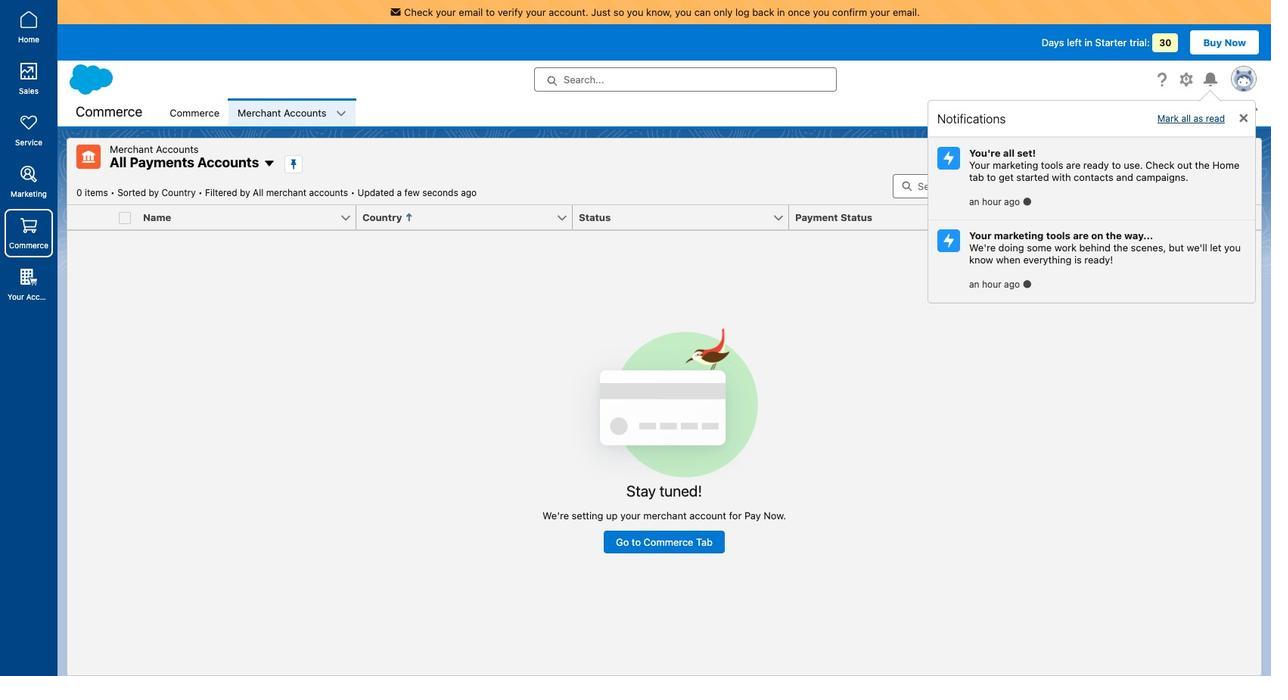 Task type: describe. For each thing, give the bounding box(es) containing it.
for
[[729, 509, 742, 521]]

notifications
[[938, 112, 1006, 125]]

know
[[970, 254, 994, 266]]

service
[[15, 138, 42, 147]]

doing
[[999, 242, 1025, 254]]

0 horizontal spatial merchant
[[110, 143, 153, 155]]

0 horizontal spatial in
[[778, 6, 786, 18]]

account
[[26, 292, 56, 301]]

your account link
[[5, 260, 56, 309]]

confirm
[[833, 6, 868, 18]]

cell inside "all payments accounts|merchant accounts|list view" element
[[113, 205, 137, 230]]

service link
[[5, 106, 53, 154]]

go to commerce tab
[[616, 536, 713, 548]]

mark all as read
[[1158, 113, 1226, 124]]

payment
[[796, 211, 839, 223]]

account
[[690, 509, 727, 521]]

are inside your marketing tools are on the way... we're doing some work behind the scenes, but we'll let you know when everything is ready!
[[1074, 229, 1089, 242]]

ago for you're
[[1005, 196, 1021, 207]]

we're setting up your merchant account for pay now.
[[543, 509, 787, 521]]

is
[[1075, 254, 1082, 266]]

your left email.
[[870, 6, 891, 18]]

name button
[[137, 205, 340, 229]]

× button
[[1233, 107, 1256, 129]]

you left can
[[676, 6, 692, 18]]

3 • from the left
[[351, 187, 355, 198]]

we're inside stay tuned! status
[[543, 509, 569, 521]]

contacts
[[1074, 171, 1114, 183]]

hour for your marketing tools are ready to use. check out the home tab to get started with contacts and campaigns.
[[983, 196, 1002, 207]]

home link
[[5, 3, 53, 51]]

and
[[1117, 171, 1134, 183]]

sales
[[19, 86, 39, 95]]

now.
[[764, 509, 787, 521]]

1 • from the left
[[111, 187, 115, 198]]

Search All Payments Accounts list view. search field
[[893, 174, 1075, 198]]

an hour ago ● for your marketing tools are ready to use. check out the home tab to get started with contacts and campaigns.
[[970, 195, 1032, 207]]

your inside stay tuned! status
[[621, 509, 641, 521]]

days left in starter trial: 30
[[1042, 36, 1172, 48]]

search...
[[564, 73, 605, 86]]

×
[[1239, 108, 1250, 129]]

with
[[1053, 171, 1072, 183]]

action image
[[1223, 205, 1262, 229]]

an for you're all set! your marketing tools are ready to use. check out the home tab to get started with contacts and campaigns.
[[970, 196, 980, 207]]

the for out
[[1196, 159, 1211, 171]]

payout status button
[[1006, 205, 1206, 229]]

email.
[[893, 6, 921, 18]]

accounts
[[309, 187, 348, 198]]

1 by from the left
[[149, 187, 159, 198]]

so
[[614, 6, 625, 18]]

payment status
[[796, 211, 873, 223]]

work
[[1055, 242, 1077, 254]]

status element
[[573, 205, 799, 230]]

to right email
[[486, 6, 495, 18]]

0 vertical spatial check
[[404, 6, 433, 18]]

can
[[695, 6, 711, 18]]

updated
[[358, 187, 395, 198]]

marketing inside your marketing tools are on the way... we're doing some work behind the scenes, but we'll let you know when everything is ready!
[[995, 229, 1044, 242]]

scenes,
[[1132, 242, 1167, 254]]

you're
[[970, 147, 1001, 159]]

now
[[1225, 36, 1247, 48]]

payment status button
[[790, 205, 990, 229]]

commerce up all payments accounts
[[170, 106, 220, 118]]

pay
[[745, 509, 761, 521]]

seconds
[[423, 187, 459, 198]]

on
[[1092, 229, 1104, 242]]

stay tuned!
[[627, 482, 703, 499]]

only
[[714, 6, 733, 18]]

when
[[997, 254, 1021, 266]]

tools inside your marketing tools are on the way... we're doing some work behind the scenes, but we'll let you know when everything is ready!
[[1047, 229, 1071, 242]]

merchant accounts list item
[[229, 98, 356, 126]]

0 vertical spatial merchant
[[266, 187, 307, 198]]

name element
[[137, 205, 366, 230]]

know,
[[647, 6, 673, 18]]

marketing inside you're all set! your marketing tools are ready to use. check out the home tab to get started with contacts and campaigns.
[[993, 159, 1039, 171]]

ready
[[1084, 159, 1110, 171]]

0 vertical spatial all
[[110, 154, 127, 170]]

1 vertical spatial commerce link
[[5, 209, 53, 257]]

● for with
[[1023, 195, 1032, 207]]

2 • from the left
[[198, 187, 203, 198]]

country inside button
[[363, 211, 402, 223]]

all for mark
[[1182, 113, 1192, 124]]

check your email to verify your account. just so you know, you can only log back in once you confirm your email.
[[404, 6, 921, 18]]

accounts inside list item
[[284, 106, 327, 118]]

days
[[1042, 36, 1065, 48]]

all payments accounts|merchant accounts|list view element
[[67, 138, 1263, 676]]

your marketing tools are on the way... we're doing some work behind the scenes, but we'll let you know when everything is ready!
[[970, 229, 1242, 266]]

trial:
[[1130, 36, 1151, 48]]

tab
[[970, 171, 985, 183]]

payout
[[1012, 211, 1046, 223]]

stay tuned! status
[[543, 327, 787, 553]]

1 status from the left
[[579, 211, 611, 223]]

out
[[1178, 159, 1193, 171]]

you right once
[[813, 6, 830, 18]]

merchant accounts link
[[229, 98, 336, 126]]

you inside your marketing tools are on the way... we're doing some work behind the scenes, but we'll let you know when everything is ready!
[[1225, 242, 1242, 254]]

go
[[616, 536, 629, 548]]

marketing
[[11, 189, 47, 198]]

a
[[397, 187, 402, 198]]

setting
[[572, 509, 604, 521]]

use.
[[1124, 159, 1144, 171]]

1 horizontal spatial in
[[1085, 36, 1093, 48]]

few
[[405, 187, 420, 198]]

tools inside you're all set! your marketing tools are ready to use. check out the home tab to get started with contacts and campaigns.
[[1042, 159, 1064, 171]]

your left email
[[436, 6, 456, 18]]

tab
[[697, 536, 713, 548]]

text default image inside merchant accounts list item
[[336, 108, 346, 119]]

as
[[1194, 113, 1204, 124]]

group inside "all payments accounts|merchant accounts|list view" element
[[1205, 174, 1253, 198]]

status button
[[573, 205, 773, 229]]

item number image
[[67, 205, 113, 229]]

buy
[[1204, 36, 1223, 48]]

read
[[1207, 113, 1226, 124]]

country element
[[357, 205, 582, 230]]

1 vertical spatial text default image
[[264, 158, 276, 170]]

home inside you're all set! your marketing tools are ready to use. check out the home tab to get started with contacts and campaigns.
[[1213, 159, 1240, 171]]

sorted
[[117, 187, 146, 198]]

check inside you're all set! your marketing tools are ready to use. check out the home tab to get started with contacts and campaigns.
[[1146, 159, 1175, 171]]

ready!
[[1085, 254, 1114, 266]]

email
[[459, 6, 483, 18]]

starter
[[1096, 36, 1128, 48]]

status for payout status
[[1048, 211, 1080, 223]]

commerce up "your account" 'link'
[[9, 241, 48, 250]]

log
[[736, 6, 750, 18]]



Task type: vqa. For each thing, say whether or not it's contained in the screenshot.
Analytics
no



Task type: locate. For each thing, give the bounding box(es) containing it.
some
[[1028, 242, 1052, 254]]

0 horizontal spatial merchant
[[266, 187, 307, 198]]

your
[[436, 6, 456, 18], [526, 6, 546, 18], [870, 6, 891, 18], [621, 509, 641, 521]]

all left set!
[[1004, 147, 1015, 159]]

ago for your
[[1005, 279, 1021, 290]]

1 horizontal spatial country
[[363, 211, 402, 223]]

0 vertical spatial home
[[18, 35, 39, 44]]

1 vertical spatial marketing
[[995, 229, 1044, 242]]

you're all set! your marketing tools are ready to use. check out the home tab to get started with contacts and campaigns.
[[970, 147, 1240, 183]]

go to commerce tab button
[[604, 530, 725, 553]]

0 vertical spatial country
[[162, 187, 196, 198]]

marketing up search all payments accounts list view. search field
[[993, 159, 1039, 171]]

ago inside "all payments accounts|merchant accounts|list view" element
[[461, 187, 477, 198]]

0 horizontal spatial check
[[404, 6, 433, 18]]

your for your account
[[8, 292, 24, 301]]

1 vertical spatial your
[[970, 229, 992, 242]]

1 vertical spatial tools
[[1047, 229, 1071, 242]]

1 an from the top
[[970, 196, 980, 207]]

commerce up payments
[[76, 104, 142, 120]]

filtered
[[205, 187, 238, 198]]

● up payout
[[1023, 195, 1032, 207]]

in right left
[[1085, 36, 1093, 48]]

check left email
[[404, 6, 433, 18]]

commerce inside button
[[644, 536, 694, 548]]

1 horizontal spatial merchant accounts
[[238, 106, 327, 118]]

0 horizontal spatial country
[[162, 187, 196, 198]]

merchant
[[238, 106, 281, 118], [110, 143, 153, 155]]

let
[[1211, 242, 1222, 254]]

marketing down payout
[[995, 229, 1044, 242]]

to
[[486, 6, 495, 18], [1113, 159, 1122, 171], [987, 171, 997, 183], [632, 536, 641, 548]]

your account
[[8, 292, 56, 301]]

0 vertical spatial text default image
[[336, 108, 346, 119]]

your left the account
[[8, 292, 24, 301]]

0 vertical spatial your
[[970, 159, 991, 171]]

your inside your marketing tools are on the way... we're doing some work behind the scenes, but we'll let you know when everything is ready!
[[970, 229, 992, 242]]

0 vertical spatial are
[[1067, 159, 1081, 171]]

1 horizontal spatial status
[[841, 211, 873, 223]]

0 horizontal spatial all
[[110, 154, 127, 170]]

tools
[[1042, 159, 1064, 171], [1047, 229, 1071, 242]]

the inside you're all set! your marketing tools are ready to use. check out the home tab to get started with contacts and campaigns.
[[1196, 159, 1211, 171]]

1 vertical spatial merchant
[[110, 143, 153, 155]]

1 vertical spatial in
[[1085, 36, 1093, 48]]

merchant inside list item
[[238, 106, 281, 118]]

1 horizontal spatial check
[[1146, 159, 1175, 171]]

all left as at the top right of the page
[[1182, 113, 1192, 124]]

by right sorted
[[149, 187, 159, 198]]

an hour ago ● for we're doing some work behind the scenes, but we'll let you know when everything is ready!
[[970, 278, 1032, 290]]

are
[[1067, 159, 1081, 171], [1074, 229, 1089, 242]]

list
[[161, 98, 1272, 126]]

are left on
[[1074, 229, 1089, 242]]

list containing commerce
[[161, 98, 1272, 126]]

we're left setting
[[543, 509, 569, 521]]

left
[[1068, 36, 1083, 48]]

1 vertical spatial are
[[1074, 229, 1089, 242]]

an hour ago ● down get
[[970, 195, 1032, 207]]

home
[[18, 35, 39, 44], [1213, 159, 1240, 171]]

cell
[[113, 205, 137, 230]]

all
[[110, 154, 127, 170], [253, 187, 264, 198]]

1 vertical spatial an
[[970, 279, 980, 290]]

0 vertical spatial hour
[[983, 196, 1002, 207]]

the for behind
[[1114, 242, 1129, 254]]

2 an from the top
[[970, 279, 980, 290]]

3 status from the left
[[1048, 211, 1080, 223]]

0 horizontal spatial all
[[1004, 147, 1015, 159]]

•
[[111, 187, 115, 198], [198, 187, 203, 198], [351, 187, 355, 198]]

list view controls image
[[1078, 174, 1111, 198]]

0 horizontal spatial commerce link
[[5, 209, 53, 257]]

country down all payments accounts
[[162, 187, 196, 198]]

payout status
[[1012, 211, 1080, 223]]

merchant accounts
[[238, 106, 327, 118], [110, 143, 199, 155]]

account.
[[549, 6, 589, 18]]

set!
[[1018, 147, 1037, 159]]

1 horizontal spatial home
[[1213, 159, 1240, 171]]

merchant left 'accounts'
[[266, 187, 307, 198]]

1 horizontal spatial commerce link
[[161, 98, 229, 126]]

in right back
[[778, 6, 786, 18]]

buy now button
[[1191, 30, 1260, 55]]

items
[[85, 187, 108, 198]]

payment status element
[[790, 205, 1015, 230]]

ago
[[461, 187, 477, 198], [1005, 196, 1021, 207], [1005, 279, 1021, 290]]

1 horizontal spatial text default image
[[336, 108, 346, 119]]

item number element
[[67, 205, 113, 230]]

all payments accounts status
[[76, 187, 358, 198]]

way...
[[1125, 229, 1154, 242]]

tuned!
[[660, 482, 703, 499]]

0 horizontal spatial merchant accounts
[[110, 143, 199, 155]]

payments
[[130, 154, 195, 170]]

tools right set!
[[1042, 159, 1064, 171]]

0 vertical spatial we're
[[970, 242, 996, 254]]

all up name 'element'
[[253, 187, 264, 198]]

just
[[592, 6, 611, 18]]

all up sorted
[[110, 154, 127, 170]]

in
[[778, 6, 786, 18], [1085, 36, 1093, 48]]

1 vertical spatial merchant accounts
[[110, 143, 199, 155]]

are left ready
[[1067, 159, 1081, 171]]

payout status element
[[1006, 205, 1232, 230]]

to right "go"
[[632, 536, 641, 548]]

by
[[149, 187, 159, 198], [240, 187, 250, 198]]

but
[[1170, 242, 1185, 254]]

an hour ago ● down the "when"
[[970, 278, 1032, 290]]

1 horizontal spatial merchant
[[644, 509, 687, 521]]

2 horizontal spatial status
[[1048, 211, 1080, 223]]

we're
[[970, 242, 996, 254], [543, 509, 569, 521]]

everything
[[1024, 254, 1072, 266]]

merchant inside stay tuned! status
[[644, 509, 687, 521]]

your inside 'link'
[[8, 292, 24, 301]]

stay
[[627, 482, 656, 499]]

commerce down the we're setting up your merchant account for pay now.
[[644, 536, 694, 548]]

0 horizontal spatial home
[[18, 35, 39, 44]]

the right on
[[1107, 229, 1123, 242]]

1 vertical spatial all
[[253, 187, 264, 198]]

0 vertical spatial an
[[970, 196, 980, 207]]

sales link
[[5, 55, 53, 103]]

name
[[143, 211, 171, 223]]

you right let
[[1225, 242, 1242, 254]]

we'll
[[1187, 242, 1208, 254]]

home right out
[[1213, 159, 1240, 171]]

search... button
[[535, 67, 837, 92]]

country
[[162, 187, 196, 198], [363, 211, 402, 223]]

ago up payout
[[1005, 196, 1021, 207]]

action element
[[1223, 205, 1262, 230]]

1 hour from the top
[[983, 196, 1002, 207]]

1 horizontal spatial merchant
[[238, 106, 281, 118]]

verify
[[498, 6, 523, 18]]

mark all as read link
[[1152, 107, 1232, 130]]

home up sales link
[[18, 35, 39, 44]]

1 vertical spatial all
[[1004, 147, 1015, 159]]

your for your marketing tools are on the way... we're doing some work behind the scenes, but we'll let you know when everything is ready!
[[970, 229, 992, 242]]

1 an hour ago ● from the top
[[970, 195, 1032, 207]]

1 vertical spatial ●
[[1023, 278, 1032, 290]]

2 vertical spatial your
[[8, 292, 24, 301]]

commerce
[[76, 104, 142, 120], [170, 106, 220, 118], [9, 241, 48, 250], [644, 536, 694, 548]]

ago down the "when"
[[1005, 279, 1021, 290]]

the right out
[[1196, 159, 1211, 171]]

get
[[999, 171, 1014, 183]]

2 hour from the top
[[983, 279, 1002, 290]]

merchant down stay tuned!
[[644, 509, 687, 521]]

0 vertical spatial merchant accounts
[[238, 106, 327, 118]]

1 vertical spatial merchant
[[644, 509, 687, 521]]

1 horizontal spatial all
[[253, 187, 264, 198]]

your inside you're all set! your marketing tools are ready to use. check out the home tab to get started with contacts and campaigns.
[[970, 159, 991, 171]]

0 vertical spatial marketing
[[993, 159, 1039, 171]]

ago up country element
[[461, 187, 477, 198]]

1 horizontal spatial all
[[1182, 113, 1192, 124]]

behind
[[1080, 242, 1111, 254]]

we're left the "when"
[[970, 242, 996, 254]]

all payments accounts
[[110, 154, 259, 170]]

the right ready!
[[1114, 242, 1129, 254]]

all
[[1182, 113, 1192, 124], [1004, 147, 1015, 159]]

tools down payout status
[[1047, 229, 1071, 242]]

status
[[579, 211, 611, 223], [841, 211, 873, 223], [1048, 211, 1080, 223]]

0 vertical spatial tools
[[1042, 159, 1064, 171]]

1 horizontal spatial •
[[198, 187, 203, 198]]

0 vertical spatial ●
[[1023, 195, 1032, 207]]

1 horizontal spatial we're
[[970, 242, 996, 254]]

0 horizontal spatial we're
[[543, 509, 569, 521]]

marketing link
[[5, 157, 53, 206]]

group
[[1205, 174, 1253, 198]]

2 horizontal spatial •
[[351, 187, 355, 198]]

once
[[788, 6, 811, 18]]

back
[[753, 6, 775, 18]]

0 horizontal spatial •
[[111, 187, 115, 198]]

1 vertical spatial country
[[363, 211, 402, 223]]

• left updated
[[351, 187, 355, 198]]

2 status from the left
[[841, 211, 873, 223]]

mark
[[1158, 113, 1180, 124]]

your right verify
[[526, 6, 546, 18]]

0 vertical spatial commerce link
[[161, 98, 229, 126]]

your up the know
[[970, 229, 992, 242]]

text default image
[[336, 108, 346, 119], [264, 158, 276, 170]]

an down the know
[[970, 279, 980, 290]]

1 vertical spatial check
[[1146, 159, 1175, 171]]

your
[[970, 159, 991, 171], [970, 229, 992, 242], [8, 292, 24, 301]]

commerce link
[[161, 98, 229, 126], [5, 209, 53, 257]]

the
[[1196, 159, 1211, 171], [1107, 229, 1123, 242], [1114, 242, 1129, 254]]

0 vertical spatial all
[[1182, 113, 1192, 124]]

2 an hour ago ● from the top
[[970, 278, 1032, 290]]

your right the up
[[621, 509, 641, 521]]

select list display image
[[1114, 174, 1148, 198]]

check left out
[[1146, 159, 1175, 171]]

0 vertical spatial in
[[778, 6, 786, 18]]

0 horizontal spatial text default image
[[264, 158, 276, 170]]

country down updated
[[363, 211, 402, 223]]

merchant
[[266, 187, 307, 198], [644, 509, 687, 521]]

●
[[1023, 195, 1032, 207], [1023, 278, 1032, 290]]

all for you're
[[1004, 147, 1015, 159]]

0
[[76, 187, 82, 198]]

an
[[970, 196, 980, 207], [970, 279, 980, 290]]

to inside go to commerce tab button
[[632, 536, 641, 548]]

to right tab on the right
[[987, 171, 997, 183]]

2 ● from the top
[[1023, 278, 1032, 290]]

hour down get
[[983, 196, 1002, 207]]

an down tab on the right
[[970, 196, 980, 207]]

0 horizontal spatial status
[[579, 211, 611, 223]]

0 vertical spatial merchant
[[238, 106, 281, 118]]

hour down the know
[[983, 279, 1002, 290]]

1 vertical spatial home
[[1213, 159, 1240, 171]]

● for know
[[1023, 278, 1032, 290]]

2 by from the left
[[240, 187, 250, 198]]

• left filtered
[[198, 187, 203, 198]]

hour
[[983, 196, 1002, 207], [983, 279, 1002, 290]]

1 horizontal spatial by
[[240, 187, 250, 198]]

buy now
[[1204, 36, 1247, 48]]

you right so
[[627, 6, 644, 18]]

0 items • sorted by country • filtered by all merchant accounts • updated a few seconds ago
[[76, 187, 477, 198]]

we're inside your marketing tools are on the way... we're doing some work behind the scenes, but we'll let you know when everything is ready!
[[970, 242, 996, 254]]

commerce link up all payments accounts
[[161, 98, 229, 126]]

are inside you're all set! your marketing tools are ready to use. check out the home tab to get started with contacts and campaigns.
[[1067, 159, 1081, 171]]

• right "items"
[[111, 187, 115, 198]]

an for your marketing tools are on the way... we're doing some work behind the scenes, but we'll let you know when everything is ready!
[[970, 279, 980, 290]]

by right filtered
[[240, 187, 250, 198]]

started
[[1017, 171, 1050, 183]]

1 vertical spatial an hour ago ●
[[970, 278, 1032, 290]]

1 vertical spatial we're
[[543, 509, 569, 521]]

hour for we're doing some work behind the scenes, but we'll let you know when everything is ready!
[[983, 279, 1002, 290]]

your up search all payments accounts list view. search field
[[970, 159, 991, 171]]

1 ● from the top
[[1023, 195, 1032, 207]]

country button
[[357, 205, 556, 229]]

commerce link down marketing on the left of page
[[5, 209, 53, 257]]

1 vertical spatial hour
[[983, 279, 1002, 290]]

status for payment status
[[841, 211, 873, 223]]

all inside you're all set! your marketing tools are ready to use. check out the home tab to get started with contacts and campaigns.
[[1004, 147, 1015, 159]]

merchant accounts inside list item
[[238, 106, 327, 118]]

30
[[1160, 37, 1172, 48]]

to left use.
[[1113, 159, 1122, 171]]

0 vertical spatial an hour ago ●
[[970, 195, 1032, 207]]

● down everything
[[1023, 278, 1032, 290]]

0 horizontal spatial by
[[149, 187, 159, 198]]

check
[[404, 6, 433, 18], [1146, 159, 1175, 171]]



